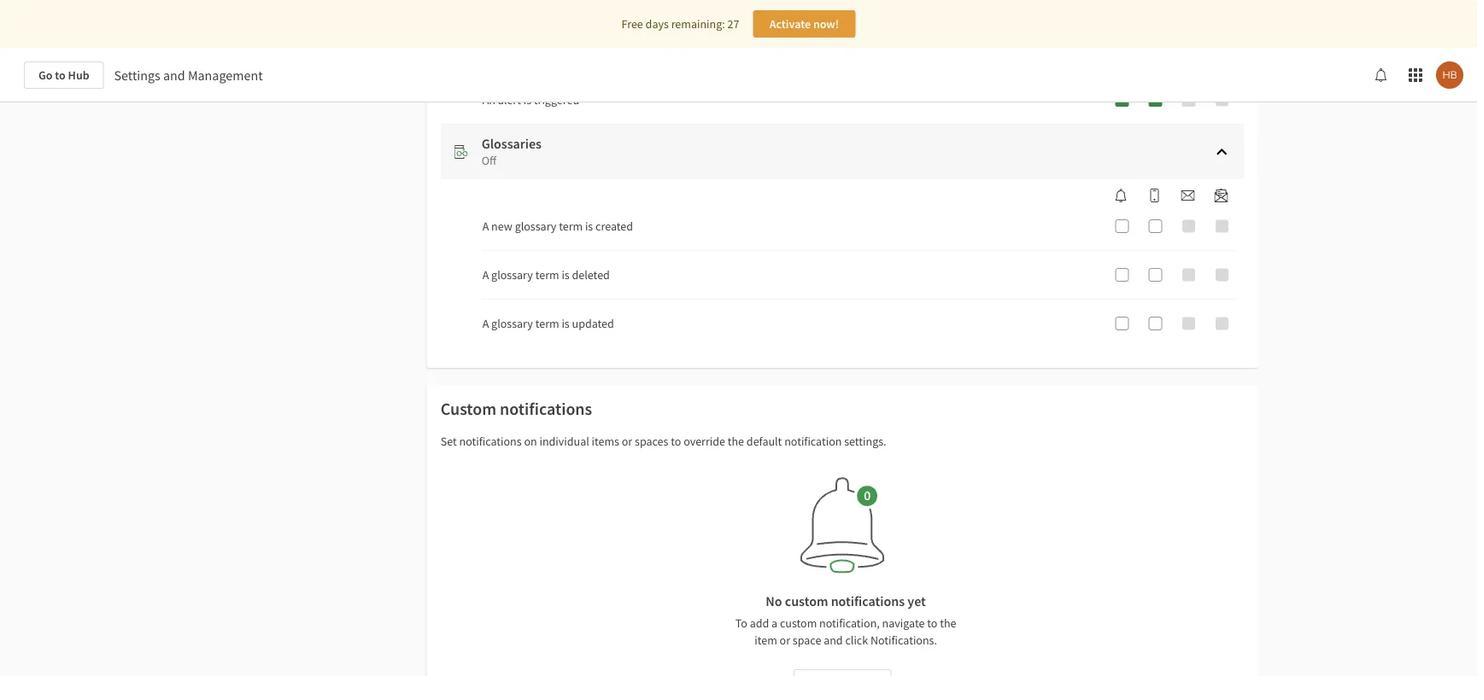 Task type: describe. For each thing, give the bounding box(es) containing it.
no custom notifications yet to add a custom notification, navigate to the item or space and click notifications.
[[736, 593, 957, 649]]

the inside "no custom notifications yet to add a custom notification, navigate to the item or space and click notifications."
[[940, 616, 957, 632]]

0 vertical spatial glossary
[[515, 219, 557, 234]]

free days remaining: 27
[[622, 16, 740, 32]]

notifications bundled in a daily email digest element
[[1208, 189, 1235, 203]]

triggered
[[534, 92, 580, 108]]

item
[[755, 633, 777, 649]]

individual
[[540, 434, 589, 449]]

alert
[[498, 92, 521, 108]]

go to hub link
[[24, 62, 104, 89]]

override
[[684, 434, 725, 449]]

a for a glossary term is deleted
[[483, 267, 489, 283]]

is left 'created'
[[585, 219, 593, 234]]

custom notifications
[[441, 399, 592, 420]]

off
[[482, 153, 497, 168]]

free
[[622, 16, 643, 32]]

1 vertical spatial to
[[671, 434, 681, 449]]

a for a new glossary term is created
[[483, 219, 489, 234]]

set
[[441, 434, 457, 449]]

1 vertical spatial custom
[[780, 616, 817, 632]]

deleted
[[572, 267, 610, 283]]

notifications for set
[[459, 434, 522, 449]]

space
[[793, 633, 822, 649]]

to inside "link"
[[55, 68, 66, 83]]

notifications inside "no custom notifications yet to add a custom notification, navigate to the item or space and click notifications."
[[831, 593, 905, 610]]

management
[[188, 67, 263, 84]]

notifications sent to your email element
[[1175, 189, 1202, 203]]

or inside "no custom notifications yet to add a custom notification, navigate to the item or space and click notifications."
[[780, 633, 790, 649]]

an alert is triggered
[[483, 92, 580, 108]]

notifications for custom
[[500, 399, 592, 420]]

new
[[491, 219, 513, 234]]

term for updated
[[536, 316, 559, 332]]

glossary for a glossary term is deleted
[[491, 267, 533, 283]]

a for a glossary term is updated
[[483, 316, 489, 332]]

0 horizontal spatial the
[[728, 434, 744, 449]]

a glossary term is deleted
[[483, 267, 610, 283]]

created
[[596, 219, 633, 234]]

is left deleted
[[562, 267, 570, 283]]

push notifications in qlik sense mobile image
[[1148, 189, 1162, 203]]

notifications when using qlik sense in a browser element
[[1108, 189, 1135, 203]]

navigate
[[882, 616, 925, 632]]

settings and management
[[114, 67, 263, 84]]

notification
[[785, 434, 842, 449]]

go to hub
[[38, 68, 89, 83]]

settings
[[114, 67, 161, 84]]

notification,
[[820, 616, 880, 632]]

a new glossary term is created
[[483, 219, 633, 234]]

glossaries off
[[482, 135, 542, 168]]

hub
[[68, 68, 89, 83]]

27
[[728, 16, 740, 32]]

activate now! link
[[753, 10, 856, 38]]



Task type: vqa. For each thing, say whether or not it's contained in the screenshot.
glossary for A glossary term is updated
yes



Task type: locate. For each thing, give the bounding box(es) containing it.
1 vertical spatial glossary
[[491, 267, 533, 283]]

or right item
[[780, 633, 790, 649]]

2 vertical spatial notifications
[[831, 593, 905, 610]]

the left default
[[728, 434, 744, 449]]

notifications.
[[871, 633, 937, 649]]

term left deleted
[[536, 267, 559, 283]]

set notifications on individual items or spaces to override the default notification settings.
[[441, 434, 887, 449]]

spaces
[[635, 434, 669, 449]]

0 vertical spatial or
[[622, 434, 633, 449]]

notifications up notification,
[[831, 593, 905, 610]]

2 vertical spatial glossary
[[491, 316, 533, 332]]

1 vertical spatial or
[[780, 633, 790, 649]]

0 vertical spatial term
[[559, 219, 583, 234]]

a
[[772, 616, 778, 632]]

to
[[736, 616, 748, 632]]

term for deleted
[[536, 267, 559, 283]]

now!
[[813, 16, 839, 32]]

2 horizontal spatial to
[[927, 616, 938, 632]]

2 a from the top
[[483, 267, 489, 283]]

notifications bundled in a daily email digest image
[[1215, 189, 1228, 203]]

activate now!
[[770, 16, 839, 32]]

to right spaces
[[671, 434, 681, 449]]

on
[[524, 434, 537, 449]]

a down 'a glossary term is deleted'
[[483, 316, 489, 332]]

go
[[38, 68, 53, 83]]

notifications down custom
[[459, 434, 522, 449]]

1 horizontal spatial and
[[824, 633, 843, 649]]

a up the a glossary term is updated
[[483, 267, 489, 283]]

to right navigate
[[927, 616, 938, 632]]

0 vertical spatial and
[[163, 67, 185, 84]]

term left 'updated'
[[536, 316, 559, 332]]

glossary down new
[[491, 267, 533, 283]]

remaining:
[[671, 16, 725, 32]]

updated
[[572, 316, 614, 332]]

items
[[592, 434, 620, 449]]

custom
[[785, 593, 828, 610], [780, 616, 817, 632]]

1 horizontal spatial the
[[940, 616, 957, 632]]

notifications when using qlik sense in a browser image
[[1115, 189, 1128, 203]]

notifications
[[500, 399, 592, 420], [459, 434, 522, 449], [831, 593, 905, 610]]

custom
[[441, 399, 497, 420]]

0 vertical spatial custom
[[785, 593, 828, 610]]

1 vertical spatial notifications
[[459, 434, 522, 449]]

no
[[766, 593, 782, 610]]

a left new
[[483, 219, 489, 234]]

0 vertical spatial notifications
[[500, 399, 592, 420]]

1 horizontal spatial or
[[780, 633, 790, 649]]

2 vertical spatial to
[[927, 616, 938, 632]]

howard brown image
[[1437, 62, 1464, 89]]

1 vertical spatial the
[[940, 616, 957, 632]]

custom up space
[[780, 616, 817, 632]]

to inside "no custom notifications yet to add a custom notification, navigate to the item or space and click notifications."
[[927, 616, 938, 632]]

push notifications in qlik sense mobile element
[[1141, 189, 1169, 203]]

term
[[559, 219, 583, 234], [536, 267, 559, 283], [536, 316, 559, 332]]

1 vertical spatial term
[[536, 267, 559, 283]]

3 a from the top
[[483, 316, 489, 332]]

1 vertical spatial a
[[483, 267, 489, 283]]

a glossary term is updated
[[483, 316, 614, 332]]

and right settings
[[163, 67, 185, 84]]

activate
[[770, 16, 811, 32]]

term left 'created'
[[559, 219, 583, 234]]

notifications up on
[[500, 399, 592, 420]]

days
[[646, 16, 669, 32]]

glossary
[[515, 219, 557, 234], [491, 267, 533, 283], [491, 316, 533, 332]]

settings.
[[844, 434, 887, 449]]

the right navigate
[[940, 616, 957, 632]]

1 horizontal spatial to
[[671, 434, 681, 449]]

yet
[[908, 593, 926, 610]]

0 horizontal spatial to
[[55, 68, 66, 83]]

to right go
[[55, 68, 66, 83]]

the
[[728, 434, 744, 449], [940, 616, 957, 632]]

glossary down 'a glossary term is deleted'
[[491, 316, 533, 332]]

1 vertical spatial and
[[824, 633, 843, 649]]

and inside "no custom notifications yet to add a custom notification, navigate to the item or space and click notifications."
[[824, 633, 843, 649]]

glossaries
[[482, 135, 542, 152]]

0 vertical spatial the
[[728, 434, 744, 449]]

glossary for a glossary term is updated
[[491, 316, 533, 332]]

or right items
[[622, 434, 633, 449]]

is right alert
[[524, 92, 532, 108]]

is left 'updated'
[[562, 316, 570, 332]]

and
[[163, 67, 185, 84], [824, 633, 843, 649]]

0 vertical spatial a
[[483, 219, 489, 234]]

is
[[524, 92, 532, 108], [585, 219, 593, 234], [562, 267, 570, 283], [562, 316, 570, 332]]

glossary right new
[[515, 219, 557, 234]]

to
[[55, 68, 66, 83], [671, 434, 681, 449], [927, 616, 938, 632]]

0 horizontal spatial or
[[622, 434, 633, 449]]

notifications sent to your email image
[[1181, 189, 1195, 203]]

custom notifications main content
[[0, 0, 1478, 677]]

or
[[622, 434, 633, 449], [780, 633, 790, 649]]

0 vertical spatial to
[[55, 68, 66, 83]]

2 vertical spatial a
[[483, 316, 489, 332]]

add
[[750, 616, 769, 632]]

an
[[483, 92, 496, 108]]

default
[[747, 434, 782, 449]]

and left 'click'
[[824, 633, 843, 649]]

2 vertical spatial term
[[536, 316, 559, 332]]

1 a from the top
[[483, 219, 489, 234]]

click
[[846, 633, 868, 649]]

0 horizontal spatial and
[[163, 67, 185, 84]]

a
[[483, 219, 489, 234], [483, 267, 489, 283], [483, 316, 489, 332]]

custom right no
[[785, 593, 828, 610]]



